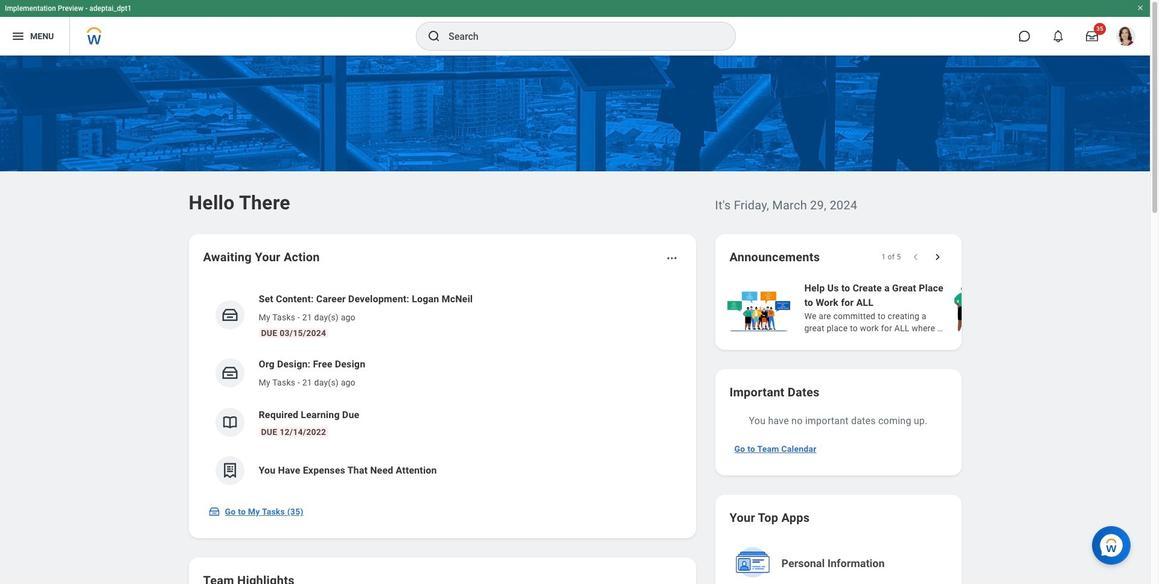 Task type: locate. For each thing, give the bounding box(es) containing it.
2 vertical spatial inbox image
[[208, 506, 220, 518]]

Search Workday  search field
[[449, 23, 711, 50]]

status
[[882, 253, 902, 262]]

0 vertical spatial inbox image
[[221, 306, 239, 324]]

inbox large image
[[1087, 30, 1099, 42]]

close environment banner image
[[1138, 4, 1145, 11]]

notifications large image
[[1053, 30, 1065, 42]]

chevron left small image
[[910, 251, 922, 263]]

justify image
[[11, 29, 25, 43]]

1 vertical spatial inbox image
[[221, 364, 239, 382]]

book open image
[[221, 414, 239, 432]]

banner
[[0, 0, 1151, 56]]

list
[[725, 280, 1160, 336], [203, 283, 682, 495]]

inbox image
[[221, 306, 239, 324], [221, 364, 239, 382], [208, 506, 220, 518]]

1 horizontal spatial list
[[725, 280, 1160, 336]]

main content
[[0, 56, 1160, 585]]



Task type: describe. For each thing, give the bounding box(es) containing it.
profile logan mcneil image
[[1117, 27, 1136, 48]]

0 horizontal spatial list
[[203, 283, 682, 495]]

related actions image
[[666, 253, 678, 265]]

dashboard expenses image
[[221, 462, 239, 480]]

chevron right small image
[[932, 251, 944, 263]]

search image
[[427, 29, 442, 43]]



Task type: vqa. For each thing, say whether or not it's contained in the screenshot.
LOGAN
no



